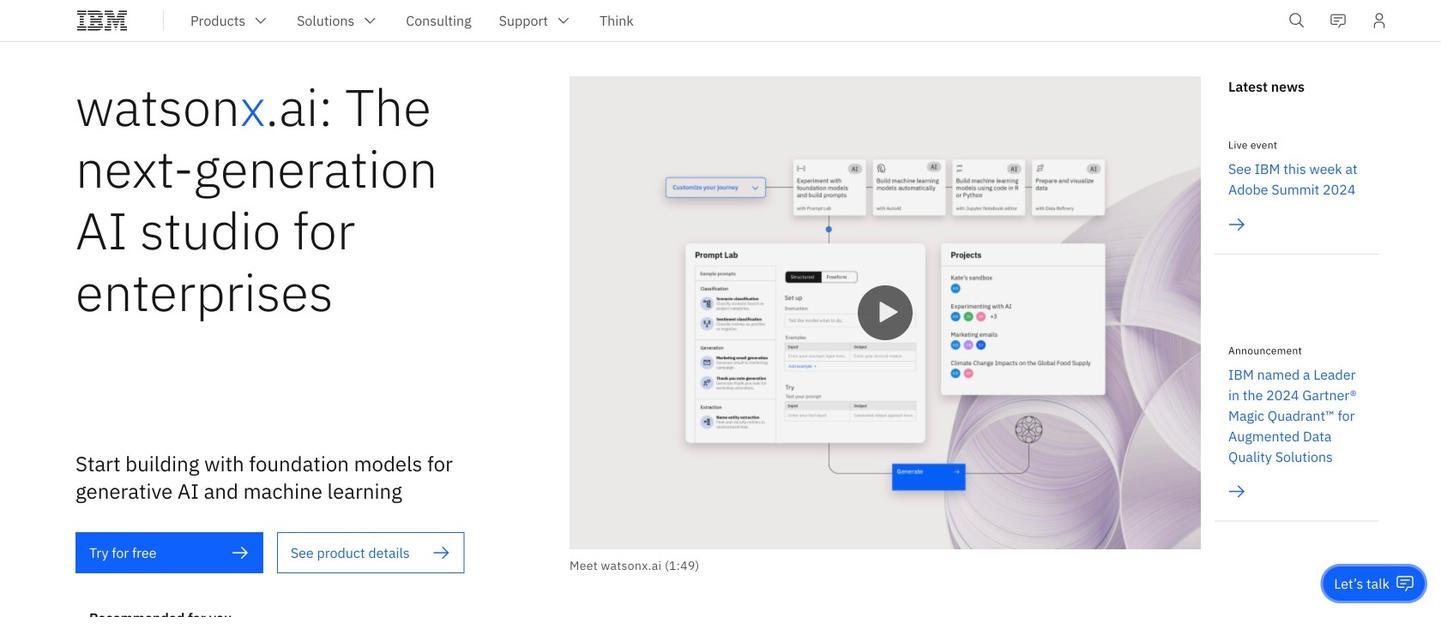 Task type: vqa. For each thing, say whether or not it's contained in the screenshot.
Your privacy choices element
no



Task type: describe. For each thing, give the bounding box(es) containing it.
let's talk element
[[1335, 575, 1390, 594]]



